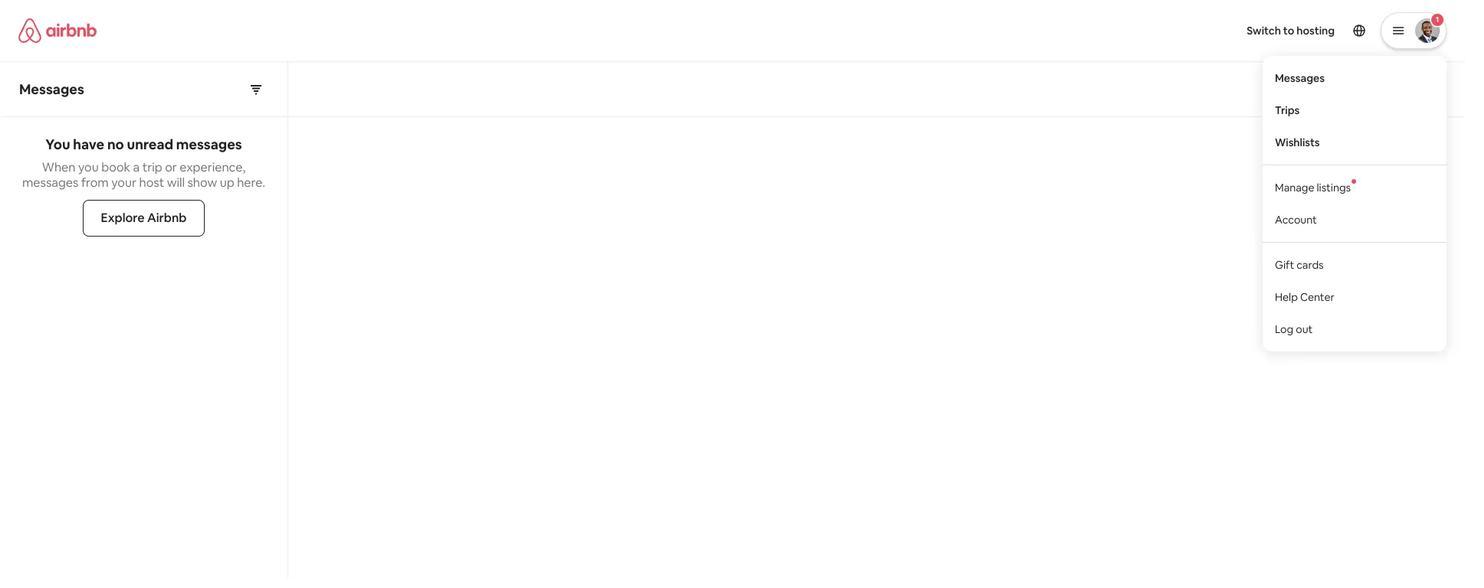 Task type: describe. For each thing, give the bounding box(es) containing it.
you
[[45, 136, 70, 153]]

1 horizontal spatial messages
[[176, 136, 242, 153]]

1
[[1436, 15, 1439, 25]]

gift cards
[[1275, 258, 1324, 272]]

switch to hosting
[[1247, 24, 1335, 38]]

messages inside 'link'
[[1275, 71, 1325, 85]]

unread
[[127, 136, 173, 153]]

switch
[[1247, 24, 1281, 38]]

profile element
[[751, 0, 1447, 352]]

your
[[111, 175, 136, 191]]

switch to hosting link
[[1238, 15, 1344, 47]]

log out
[[1275, 322, 1313, 336]]

show
[[187, 175, 217, 191]]

explore airbnb link
[[82, 200, 205, 237]]

no
[[107, 136, 124, 153]]

host
[[139, 175, 164, 191]]

up
[[220, 175, 234, 191]]

a
[[133, 159, 140, 176]]

messages link
[[1263, 62, 1447, 94]]

1 vertical spatial messages
[[22, 175, 79, 191]]

filter conversations. current filter: all conversations image
[[250, 83, 262, 95]]

account link
[[1263, 204, 1447, 236]]

to
[[1283, 24, 1294, 38]]

gift cards link
[[1263, 249, 1447, 281]]

log out button
[[1263, 313, 1447, 345]]

or
[[165, 159, 177, 176]]

messages inside messaging page main contents element
[[19, 80, 84, 98]]

explore
[[101, 210, 145, 226]]

manage
[[1275, 181, 1314, 194]]

manage listings
[[1275, 181, 1351, 194]]

have
[[73, 136, 104, 153]]



Task type: locate. For each thing, give the bounding box(es) containing it.
manage listings link
[[1263, 171, 1447, 204]]

account
[[1275, 213, 1317, 227]]

messages up trips
[[1275, 71, 1325, 85]]

log
[[1275, 322, 1293, 336]]

1 button
[[1381, 12, 1447, 49]]

here.
[[237, 175, 265, 191]]

from
[[81, 175, 109, 191]]

when
[[42, 159, 75, 176]]

trips link
[[1263, 94, 1447, 126]]

help center
[[1275, 290, 1334, 304]]

cards
[[1297, 258, 1324, 272]]

gift
[[1275, 258, 1294, 272]]

trip
[[142, 159, 162, 176]]

explore airbnb
[[101, 210, 187, 226]]

hosting
[[1297, 24, 1335, 38]]

has notifications image
[[1352, 179, 1356, 184]]

help
[[1275, 290, 1298, 304]]

messages
[[1275, 71, 1325, 85], [19, 80, 84, 98]]

0 horizontal spatial messages
[[19, 80, 84, 98]]

messages up you
[[19, 80, 84, 98]]

out
[[1296, 322, 1313, 336]]

messages up experience,
[[176, 136, 242, 153]]

help center link
[[1263, 281, 1447, 313]]

center
[[1300, 290, 1334, 304]]

messaging page main contents element
[[0, 61, 1465, 579]]

you
[[78, 159, 99, 176]]

trips
[[1275, 103, 1300, 117]]

wishlists
[[1275, 135, 1320, 149]]

airbnb
[[147, 210, 187, 226]]

1 horizontal spatial messages
[[1275, 71, 1325, 85]]

you have no unread messages when you book a trip or experience, messages from your host will show up here.
[[22, 136, 265, 191]]

messages
[[176, 136, 242, 153], [22, 175, 79, 191]]

0 vertical spatial messages
[[176, 136, 242, 153]]

messages down you
[[22, 175, 79, 191]]

wishlists link
[[1263, 126, 1447, 158]]

book
[[101, 159, 130, 176]]

experience,
[[180, 159, 245, 176]]

will
[[167, 175, 185, 191]]

listings
[[1317, 181, 1351, 194]]

0 horizontal spatial messages
[[22, 175, 79, 191]]



Task type: vqa. For each thing, say whether or not it's contained in the screenshot.
cancellation to the top
no



